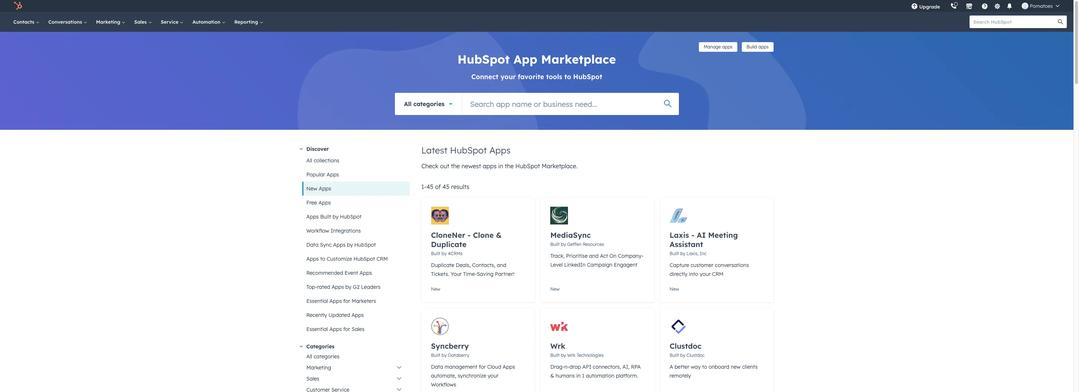 Task type: vqa. For each thing, say whether or not it's contained in the screenshot.


Task type: locate. For each thing, give the bounding box(es) containing it.
hubspot down marketplace
[[574, 73, 603, 81]]

hubspot
[[458, 52, 510, 67], [574, 73, 603, 81], [450, 145, 487, 156], [516, 162, 540, 170], [340, 214, 362, 220], [355, 242, 376, 248], [354, 256, 375, 262]]

by inside clustdoc built by clustdoc
[[681, 353, 686, 358]]

built up track,
[[551, 242, 560, 247]]

1 vertical spatial &
[[551, 373, 554, 379]]

sales left service at left top
[[134, 19, 148, 25]]

0 vertical spatial &
[[496, 231, 502, 240]]

settings link
[[993, 2, 1003, 10]]

in right the newest at the top left of the page
[[499, 162, 504, 170]]

for inside the essential apps for marketers link
[[344, 298, 350, 305]]

apps right the newest at the top left of the page
[[483, 162, 497, 170]]

1 horizontal spatial all categories
[[404, 100, 445, 108]]

0 vertical spatial marketing
[[96, 19, 122, 25]]

data for data sync apps by hubspot
[[307, 242, 319, 248]]

- inside clonener - clone & duplicate built by 4crms
[[468, 231, 471, 240]]

0 vertical spatial all categories
[[404, 100, 445, 108]]

apps up check out the newest apps in the hubspot marketplace.
[[490, 145, 511, 156]]

data up 'automate,'
[[431, 364, 444, 370]]

1 horizontal spatial in
[[577, 373, 581, 379]]

for for cloud
[[479, 364, 486, 370]]

0 horizontal spatial in
[[499, 162, 504, 170]]

45 right of
[[443, 183, 450, 191]]

syncberry
[[431, 342, 469, 351]]

for inside essential apps for sales link
[[344, 326, 350, 333]]

and left 'act'
[[590, 253, 599, 259]]

n-
[[565, 364, 570, 370]]

menu item
[[946, 0, 947, 12]]

1 vertical spatial data
[[431, 364, 444, 370]]

act
[[600, 253, 608, 259]]

1 horizontal spatial &
[[551, 373, 554, 379]]

for
[[344, 298, 350, 305], [344, 326, 350, 333], [479, 364, 486, 370]]

connect
[[472, 73, 499, 81]]

by inside clonener - clone & duplicate built by 4crms
[[442, 251, 447, 256]]

conversations
[[48, 19, 84, 25]]

0 horizontal spatial all categories
[[307, 353, 340, 360]]

by inside the mediasync built by geffen resources
[[561, 242, 566, 247]]

built up drag-
[[551, 353, 560, 358]]

& inside clonener - clone & duplicate built by 4crms
[[496, 231, 502, 240]]

apps down popular apps
[[319, 185, 331, 192]]

essential apps for marketers link
[[302, 294, 410, 308]]

duplicate up tickets.
[[431, 262, 455, 269]]

built inside wrk built by wrk technologies
[[551, 353, 560, 358]]

1 horizontal spatial wrk
[[568, 353, 576, 358]]

built
[[320, 214, 331, 220], [551, 242, 560, 247], [431, 251, 441, 256], [670, 251, 680, 256], [431, 353, 441, 358], [551, 353, 560, 358], [670, 353, 680, 358]]

- left ai
[[692, 231, 695, 240]]

0 horizontal spatial and
[[497, 262, 507, 269]]

0 vertical spatial sales link
[[130, 12, 156, 32]]

0 horizontal spatial categories
[[314, 353, 340, 360]]

built inside the syncberry built by databerry
[[431, 353, 441, 358]]

0 vertical spatial wrk
[[551, 342, 566, 351]]

sales down categories at the left bottom
[[307, 376, 320, 382]]

built for syncberry
[[431, 353, 441, 358]]

clustdoc up better
[[670, 342, 702, 351]]

0 vertical spatial data
[[307, 242, 319, 248]]

1 vertical spatial sales
[[352, 326, 365, 333]]

in
[[499, 162, 504, 170], [577, 373, 581, 379]]

built inside clonener - clone & duplicate built by 4crms
[[431, 251, 441, 256]]

1 essential from the top
[[307, 298, 328, 305]]

by inside the laxis - ai meeting assistant built by laxis, inc
[[681, 251, 686, 256]]

2 - from the left
[[692, 231, 695, 240]]

crm
[[377, 256, 388, 262], [713, 271, 724, 278]]

apps
[[490, 145, 511, 156], [327, 171, 339, 178], [319, 185, 331, 192], [319, 199, 331, 206], [307, 214, 319, 220], [333, 242, 346, 248], [307, 256, 319, 262], [360, 270, 372, 276], [332, 284, 344, 291], [330, 298, 342, 305], [352, 312, 364, 319], [330, 326, 342, 333], [503, 364, 516, 370]]

hubspot up the newest at the top left of the page
[[450, 145, 487, 156]]

level
[[551, 262, 563, 268]]

1 horizontal spatial sales
[[307, 376, 320, 382]]

0 horizontal spatial marketing
[[96, 19, 122, 25]]

for inside data management for cloud apps automate, synchronize your workflows
[[479, 364, 486, 370]]

by left g2
[[346, 284, 352, 291]]

1 duplicate from the top
[[431, 240, 467, 249]]

1 vertical spatial duplicate
[[431, 262, 455, 269]]

by down syncberry
[[442, 353, 447, 358]]

built down free apps
[[320, 214, 331, 220]]

0 vertical spatial categories
[[414, 100, 445, 108]]

api
[[583, 364, 592, 370]]

your down the customer
[[700, 271, 711, 278]]

calling icon image
[[951, 3, 958, 10]]

contacts link
[[9, 12, 44, 32]]

remotely
[[670, 373, 692, 379]]

duplicate up 4crms
[[431, 240, 467, 249]]

essential for essential apps for marketers
[[307, 298, 328, 305]]

to up recommended
[[320, 256, 326, 262]]

2 duplicate from the top
[[431, 262, 455, 269]]

caret image left categories at the left bottom
[[300, 346, 303, 348]]

1 horizontal spatial apps
[[723, 44, 733, 50]]

new
[[307, 185, 318, 192], [431, 286, 441, 292], [551, 286, 560, 292], [670, 286, 680, 292]]

your down cloud
[[488, 373, 499, 379]]

built up capture
[[670, 251, 680, 256]]

1 vertical spatial caret image
[[300, 346, 303, 348]]

leaders
[[361, 284, 381, 291]]

duplicate deals, contacts, and tickets. your time-saving partner!
[[431, 262, 515, 278]]

engagent
[[614, 262, 638, 268]]

built inside the mediasync built by geffen resources
[[551, 242, 560, 247]]

hubspot down free apps link
[[340, 214, 362, 220]]

new for mediasync
[[551, 286, 560, 292]]

free apps link
[[302, 196, 410, 210]]

&
[[496, 231, 502, 240], [551, 373, 554, 379]]

1 horizontal spatial marketing link
[[302, 362, 410, 373]]

sync
[[320, 242, 332, 248]]

discover
[[307, 146, 329, 152]]

0 horizontal spatial to
[[320, 256, 326, 262]]

0 horizontal spatial sales link
[[130, 12, 156, 32]]

by up better
[[681, 353, 686, 358]]

track, prioritise and act on company- level linkedin campaign engagent
[[551, 253, 644, 268]]

new down tickets.
[[431, 286, 441, 292]]

customize
[[327, 256, 352, 262]]

to right way
[[703, 364, 708, 370]]

built up a at the bottom of the page
[[670, 353, 680, 358]]

1 vertical spatial essential
[[307, 326, 328, 333]]

& down drag-
[[551, 373, 554, 379]]

1 vertical spatial to
[[320, 256, 326, 262]]

0 vertical spatial and
[[590, 253, 599, 259]]

your left the favorite
[[501, 73, 516, 81]]

recently updated apps
[[307, 312, 364, 319]]

duplicate inside duplicate deals, contacts, and tickets. your time-saving partner!
[[431, 262, 455, 269]]

your inside "capture customer conversations directly into your crm"
[[700, 271, 711, 278]]

for down updated at left
[[344, 326, 350, 333]]

sales link down "all categories" link
[[302, 373, 410, 385]]

0 vertical spatial crm
[[377, 256, 388, 262]]

- left clone
[[468, 231, 471, 240]]

notifications image
[[1007, 3, 1014, 10]]

0 vertical spatial in
[[499, 162, 504, 170]]

1 vertical spatial all
[[307, 157, 312, 164]]

to right tools on the right top of the page
[[565, 73, 572, 81]]

essential up recently
[[307, 298, 328, 305]]

menu
[[907, 0, 1066, 12]]

wrk up drop on the bottom of the page
[[568, 353, 576, 358]]

automation
[[586, 373, 615, 379]]

0 vertical spatial caret image
[[300, 148, 303, 150]]

new for clonener - clone & duplicate
[[431, 286, 441, 292]]

marketing link
[[92, 12, 130, 32], [302, 362, 410, 373]]

hubspot down workflow integrations link
[[355, 242, 376, 248]]

0 horizontal spatial 45
[[427, 183, 434, 191]]

1 caret image from the top
[[300, 148, 303, 150]]

crm down conversations
[[713, 271, 724, 278]]

caret image left discover
[[300, 148, 303, 150]]

0 vertical spatial duplicate
[[431, 240, 467, 249]]

your
[[451, 271, 462, 278]]

your
[[501, 73, 516, 81], [700, 271, 711, 278], [488, 373, 499, 379]]

2 horizontal spatial your
[[700, 271, 711, 278]]

automation
[[193, 19, 222, 25]]

0 vertical spatial all
[[404, 100, 412, 108]]

1 vertical spatial all categories
[[307, 353, 340, 360]]

apps right free
[[319, 199, 331, 206]]

for down top-rated apps by g2 leaders
[[344, 298, 350, 305]]

by left laxis,
[[681, 251, 686, 256]]

essential down recently
[[307, 326, 328, 333]]

2 vertical spatial your
[[488, 373, 499, 379]]

by
[[333, 214, 339, 220], [347, 242, 353, 248], [561, 242, 566, 247], [442, 251, 447, 256], [681, 251, 686, 256], [346, 284, 352, 291], [442, 353, 447, 358], [561, 353, 566, 358], [681, 353, 686, 358]]

0 vertical spatial marketing link
[[92, 12, 130, 32]]

& inside drag-n-drop api connectors, ai, rpa & humans in 1 automation platform.
[[551, 373, 554, 379]]

new for laxis - ai meeting assistant
[[670, 286, 680, 292]]

hubspot link
[[9, 1, 28, 10]]

built for wrk
[[551, 353, 560, 358]]

sales link left service at left top
[[130, 12, 156, 32]]

essential apps for sales link
[[302, 322, 410, 336]]

apps inside data management for cloud apps automate, synchronize your workflows
[[503, 364, 516, 370]]

data inside data management for cloud apps automate, synchronize your workflows
[[431, 364, 444, 370]]

1 vertical spatial marketing
[[307, 365, 331, 371]]

wrk built by wrk technologies
[[551, 342, 604, 358]]

0 horizontal spatial &
[[496, 231, 502, 240]]

apps inside 'link'
[[332, 284, 344, 291]]

2 vertical spatial all
[[307, 353, 312, 360]]

by inside wrk built by wrk technologies
[[561, 353, 566, 358]]

in inside drag-n-drop api connectors, ai, rpa & humans in 1 automation platform.
[[577, 373, 581, 379]]

0 vertical spatial clustdoc
[[670, 342, 702, 351]]

duplicate
[[431, 240, 467, 249], [431, 262, 455, 269]]

1 vertical spatial your
[[700, 271, 711, 278]]

manage apps link
[[699, 42, 738, 52]]

45
[[427, 183, 434, 191], [443, 183, 450, 191]]

2 horizontal spatial sales
[[352, 326, 365, 333]]

0 vertical spatial for
[[344, 298, 350, 305]]

1 horizontal spatial marketing
[[307, 365, 331, 371]]

1 horizontal spatial crm
[[713, 271, 724, 278]]

0 horizontal spatial marketing link
[[92, 12, 130, 32]]

by left geffen
[[561, 242, 566, 247]]

2 horizontal spatial apps
[[759, 44, 769, 50]]

built for mediasync
[[551, 242, 560, 247]]

0 horizontal spatial the
[[451, 162, 460, 170]]

apps right manage
[[723, 44, 733, 50]]

0 vertical spatial your
[[501, 73, 516, 81]]

0 horizontal spatial apps
[[483, 162, 497, 170]]

apps built by hubspot
[[307, 214, 362, 220]]

0 horizontal spatial data
[[307, 242, 319, 248]]

event
[[345, 270, 358, 276]]

& right clone
[[496, 231, 502, 240]]

in left 1
[[577, 373, 581, 379]]

- inside the laxis - ai meeting assistant built by laxis, inc
[[692, 231, 695, 240]]

2 vertical spatial for
[[479, 364, 486, 370]]

apps right cloud
[[503, 364, 516, 370]]

categories
[[414, 100, 445, 108], [314, 353, 340, 360]]

built down syncberry
[[431, 353, 441, 358]]

by left 4crms
[[442, 251, 447, 256]]

menu containing pomatoes
[[907, 0, 1066, 12]]

built left 4crms
[[431, 251, 441, 256]]

new down level
[[551, 286, 560, 292]]

caret image
[[300, 148, 303, 150], [300, 346, 303, 348]]

automation link
[[188, 12, 230, 32]]

1 horizontal spatial and
[[590, 253, 599, 259]]

built inside clustdoc built by clustdoc
[[670, 353, 680, 358]]

hubspot up connect
[[458, 52, 510, 67]]

Search HubSpot search field
[[970, 16, 1061, 28]]

1 vertical spatial wrk
[[568, 353, 576, 358]]

sales down recently updated apps "link"
[[352, 326, 365, 333]]

and
[[590, 253, 599, 259], [497, 262, 507, 269]]

2 essential from the top
[[307, 326, 328, 333]]

technologies
[[577, 353, 604, 358]]

apps for manage apps
[[723, 44, 733, 50]]

contacts
[[13, 19, 36, 25]]

0 horizontal spatial sales
[[134, 19, 148, 25]]

Search app name or business need... search field
[[463, 93, 679, 115]]

1 vertical spatial for
[[344, 326, 350, 333]]

1 horizontal spatial 45
[[443, 183, 450, 191]]

top-rated apps by g2 leaders link
[[302, 280, 410, 294]]

data left sync
[[307, 242, 319, 248]]

clustdoc up way
[[687, 353, 705, 358]]

apps up essential apps for sales link
[[352, 312, 364, 319]]

1 vertical spatial crm
[[713, 271, 724, 278]]

1 horizontal spatial data
[[431, 364, 444, 370]]

customer
[[691, 262, 714, 269]]

1 - from the left
[[468, 231, 471, 240]]

search image
[[1059, 19, 1064, 24]]

linkedin
[[565, 262, 586, 268]]

apps down recommended event apps on the bottom left of the page
[[332, 284, 344, 291]]

all inside popup button
[[404, 100, 412, 108]]

1 horizontal spatial your
[[501, 73, 516, 81]]

1 vertical spatial marketing link
[[302, 362, 410, 373]]

2 caret image from the top
[[300, 346, 303, 348]]

saving
[[477, 271, 494, 278]]

new down the directly on the bottom
[[670, 286, 680, 292]]

1 vertical spatial in
[[577, 373, 581, 379]]

the
[[451, 162, 460, 170], [505, 162, 514, 170]]

0 vertical spatial to
[[565, 73, 572, 81]]

build
[[747, 44, 758, 50]]

manage
[[704, 44, 721, 50]]

wrk up drag-
[[551, 342, 566, 351]]

for for marketers
[[344, 298, 350, 305]]

databerry
[[448, 353, 470, 358]]

caret image inside discover dropdown button
[[300, 148, 303, 150]]

0 horizontal spatial your
[[488, 373, 499, 379]]

drag-
[[551, 364, 565, 370]]

0 horizontal spatial -
[[468, 231, 471, 240]]

app
[[514, 52, 538, 67]]

categories button
[[299, 342, 410, 351]]

clone
[[473, 231, 494, 240]]

45 left of
[[427, 183, 434, 191]]

2 vertical spatial to
[[703, 364, 708, 370]]

by up n-
[[561, 353, 566, 358]]

for left cloud
[[479, 364, 486, 370]]

1 horizontal spatial the
[[505, 162, 514, 170]]

out
[[440, 162, 450, 170]]

1 horizontal spatial -
[[692, 231, 695, 240]]

hubspot left marketplace.
[[516, 162, 540, 170]]

popular apps
[[307, 171, 339, 178]]

sales
[[134, 19, 148, 25], [352, 326, 365, 333], [307, 376, 320, 382]]

all categories
[[404, 100, 445, 108], [307, 353, 340, 360]]

0 horizontal spatial crm
[[377, 256, 388, 262]]

latest
[[422, 145, 448, 156]]

1 vertical spatial sales link
[[302, 373, 410, 385]]

build apps
[[747, 44, 769, 50]]

all categories link
[[302, 351, 410, 362]]

clustdoc
[[670, 342, 702, 351], [687, 353, 705, 358]]

2 45 from the left
[[443, 183, 450, 191]]

1 horizontal spatial categories
[[414, 100, 445, 108]]

apps right build
[[759, 44, 769, 50]]

0 vertical spatial essential
[[307, 298, 328, 305]]

tyler black image
[[1023, 3, 1029, 9]]

caret image inside categories dropdown button
[[300, 346, 303, 348]]

apps for build apps
[[759, 44, 769, 50]]

time-
[[463, 271, 477, 278]]

2 vertical spatial sales
[[307, 376, 320, 382]]

connect your favorite tools to hubspot
[[472, 73, 603, 81]]

recently
[[307, 312, 327, 319]]

clients
[[743, 364, 758, 370]]

apps
[[723, 44, 733, 50], [759, 44, 769, 50], [483, 162, 497, 170]]

and up partner!
[[497, 262, 507, 269]]

1
[[583, 373, 585, 379]]

caret image for categories
[[300, 346, 303, 348]]

crm down the data sync apps by hubspot link
[[377, 256, 388, 262]]

1 vertical spatial and
[[497, 262, 507, 269]]

2 horizontal spatial to
[[703, 364, 708, 370]]

onboard
[[709, 364, 730, 370]]



Task type: describe. For each thing, give the bounding box(es) containing it.
connectors,
[[593, 364, 622, 370]]

all collections link
[[302, 154, 410, 168]]

your inside data management for cloud apps automate, synchronize your workflows
[[488, 373, 499, 379]]

marketplaces image
[[967, 3, 973, 10]]

new up free
[[307, 185, 318, 192]]

humans
[[556, 373, 575, 379]]

discover button
[[299, 145, 410, 154]]

2 the from the left
[[505, 162, 514, 170]]

all categories button
[[395, 93, 462, 115]]

drag-n-drop api connectors, ai, rpa & humans in 1 automation platform.
[[551, 364, 641, 379]]

settings image
[[995, 3, 1001, 10]]

service
[[161, 19, 180, 25]]

built inside the laxis - ai meeting assistant built by laxis, inc
[[670, 251, 680, 256]]

all for discover
[[307, 157, 312, 164]]

duplicate inside clonener - clone & duplicate built by 4crms
[[431, 240, 467, 249]]

by up workflow integrations
[[333, 214, 339, 220]]

help image
[[982, 3, 989, 10]]

data sync apps by hubspot
[[307, 242, 376, 248]]

reporting
[[235, 19, 260, 25]]

marketplaces button
[[962, 0, 978, 12]]

workflows
[[431, 382, 457, 388]]

apps built by hubspot link
[[302, 210, 410, 224]]

1 the from the left
[[451, 162, 460, 170]]

meeting
[[709, 231, 739, 240]]

upgrade
[[920, 4, 941, 10]]

all categories inside "all categories" link
[[307, 353, 340, 360]]

assistant
[[670, 240, 704, 249]]

latest hubspot apps
[[422, 145, 511, 156]]

workflow integrations link
[[302, 224, 410, 238]]

new
[[731, 364, 741, 370]]

way
[[691, 364, 701, 370]]

to inside a better way to onboard new clients remotely
[[703, 364, 708, 370]]

apps down collections
[[327, 171, 339, 178]]

apps down 'recently updated apps'
[[330, 326, 342, 333]]

pomatoes
[[1031, 3, 1054, 9]]

inc
[[700, 251, 707, 256]]

for for sales
[[344, 326, 350, 333]]

4crms
[[448, 251, 463, 256]]

0 vertical spatial sales
[[134, 19, 148, 25]]

hubspot app marketplace link
[[458, 52, 616, 67]]

data for data management for cloud apps automate, synchronize your workflows
[[431, 364, 444, 370]]

into
[[690, 271, 699, 278]]

- for laxis
[[692, 231, 695, 240]]

apps up recommended
[[307, 256, 319, 262]]

1 vertical spatial categories
[[314, 353, 340, 360]]

results
[[452, 183, 470, 191]]

1 45 from the left
[[427, 183, 434, 191]]

free
[[307, 199, 317, 206]]

data management for cloud apps automate, synchronize your workflows
[[431, 364, 516, 388]]

a
[[670, 364, 674, 370]]

all categories inside all categories popup button
[[404, 100, 445, 108]]

rated
[[317, 284, 330, 291]]

workflow integrations
[[307, 228, 361, 234]]

by inside the syncberry built by databerry
[[442, 353, 447, 358]]

and inside duplicate deals, contacts, and tickets. your time-saving partner!
[[497, 262, 507, 269]]

all for categories
[[307, 353, 312, 360]]

rpa
[[631, 364, 641, 370]]

manage apps
[[704, 44, 733, 50]]

1 horizontal spatial to
[[565, 73, 572, 81]]

marketplace.
[[542, 162, 578, 170]]

popular apps link
[[302, 168, 410, 182]]

campaign
[[587, 262, 613, 268]]

build apps link
[[742, 42, 774, 52]]

data sync apps by hubspot link
[[302, 238, 410, 252]]

on
[[610, 253, 617, 259]]

clonener - clone & duplicate built by 4crms
[[431, 231, 502, 256]]

conversations link
[[44, 12, 92, 32]]

new apps
[[307, 185, 331, 192]]

hubspot image
[[13, 1, 22, 10]]

newest
[[462, 162, 481, 170]]

by inside 'link'
[[346, 284, 352, 291]]

apps up 'recently updated apps'
[[330, 298, 342, 305]]

1-
[[422, 183, 427, 191]]

automate,
[[431, 373, 457, 379]]

apps right sync
[[333, 242, 346, 248]]

caret image for discover
[[300, 148, 303, 150]]

all collections
[[307, 157, 340, 164]]

built for apps
[[320, 214, 331, 220]]

built for clustdoc
[[670, 353, 680, 358]]

upgrade image
[[912, 3, 919, 10]]

and inside 'track, prioritise and act on company- level linkedin campaign engagent'
[[590, 253, 599, 259]]

conversations
[[716, 262, 750, 269]]

collections
[[314, 157, 340, 164]]

help button
[[979, 0, 992, 12]]

marketers
[[352, 298, 376, 305]]

partner!
[[495, 271, 515, 278]]

mediasync
[[551, 231, 591, 240]]

directly
[[670, 271, 688, 278]]

management
[[445, 364, 478, 370]]

crm inside "capture customer conversations directly into your crm"
[[713, 271, 724, 278]]

laxis - ai meeting assistant built by laxis, inc
[[670, 231, 739, 256]]

prioritise
[[567, 253, 588, 259]]

mediasync built by geffen resources
[[551, 231, 604, 247]]

clonener
[[431, 231, 466, 240]]

0 horizontal spatial wrk
[[551, 342, 566, 351]]

essential for essential apps for sales
[[307, 326, 328, 333]]

new apps link
[[302, 182, 410, 196]]

capture customer conversations directly into your crm
[[670, 262, 750, 278]]

service link
[[156, 12, 188, 32]]

1 horizontal spatial sales link
[[302, 373, 410, 385]]

categories inside popup button
[[414, 100, 445, 108]]

apps right event
[[360, 270, 372, 276]]

contacts,
[[473, 262, 496, 269]]

1 vertical spatial clustdoc
[[687, 353, 705, 358]]

recently updated apps link
[[302, 308, 410, 322]]

by up apps to customize hubspot crm
[[347, 242, 353, 248]]

free apps
[[307, 199, 331, 206]]

recommended
[[307, 270, 343, 276]]

apps down free
[[307, 214, 319, 220]]

deals,
[[456, 262, 471, 269]]

categories
[[307, 343, 335, 350]]

search button
[[1055, 16, 1068, 28]]

hubspot down the data sync apps by hubspot link
[[354, 256, 375, 262]]

hubspot app marketplace
[[458, 52, 616, 67]]

check
[[422, 162, 439, 170]]

- for clonener
[[468, 231, 471, 240]]

top-
[[307, 284, 317, 291]]

company-
[[618, 253, 644, 259]]



